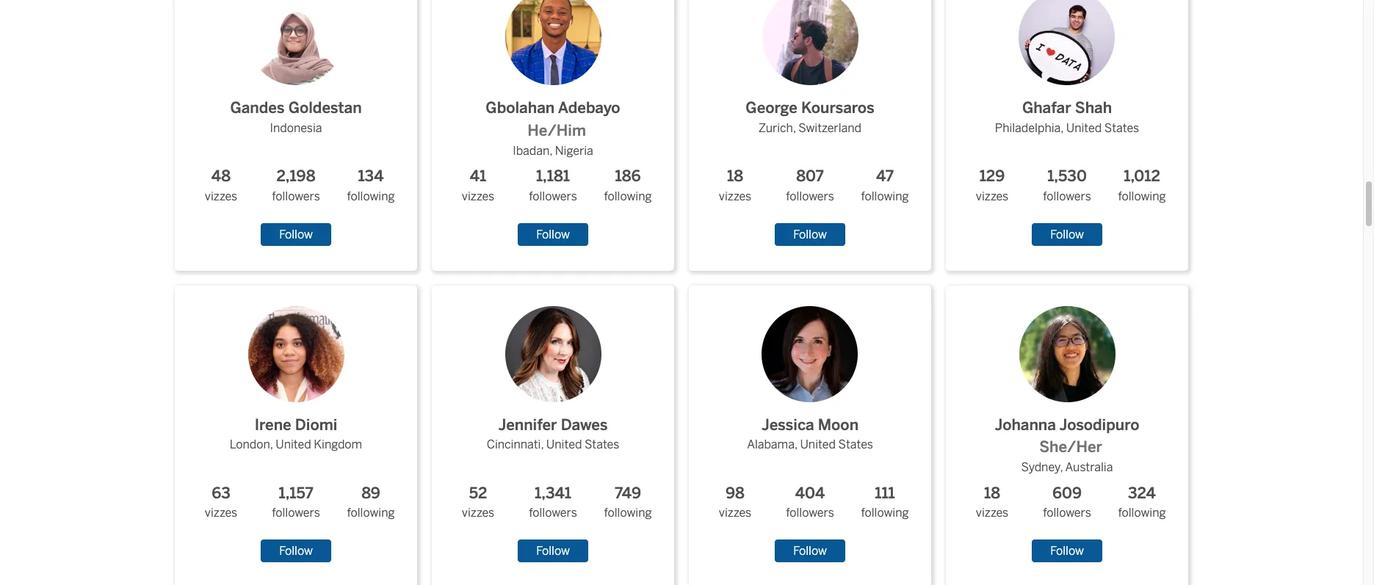 Task type: describe. For each thing, give the bounding box(es) containing it.
alabama, united states
[[747, 438, 873, 452]]

404 followers
[[786, 484, 834, 520]]

52
[[469, 484, 487, 502]]

followers for 807
[[786, 189, 834, 203]]

48 vizzes
[[205, 167, 237, 203]]

follow for 609
[[1051, 545, 1084, 559]]

sydney, australia
[[1021, 461, 1113, 475]]

jennifer
[[498, 416, 557, 434]]

324
[[1128, 484, 1156, 502]]

followers for 1,530
[[1043, 189, 1091, 203]]

jessica moon
[[762, 416, 859, 434]]

united for diomi
[[276, 438, 311, 452]]

london, united kingdom
[[230, 438, 362, 452]]

diomi
[[295, 416, 337, 434]]

gbolahan adebayo he/him
[[486, 99, 620, 139]]

2,198 followers
[[272, 167, 320, 203]]

47 following
[[861, 167, 909, 203]]

avatar image for gandes goldestan image
[[248, 0, 344, 85]]

irene diomi
[[255, 416, 337, 434]]

jessica
[[762, 416, 814, 434]]

47
[[876, 167, 894, 185]]

1,012 following
[[1118, 167, 1166, 203]]

following for 89
[[347, 506, 395, 520]]

follow button for 1,181
[[518, 223, 588, 246]]

41 vizzes
[[462, 167, 494, 203]]

johanna josodipuro she/her
[[995, 416, 1140, 456]]

following for 111
[[861, 506, 909, 520]]

vizzes for 609
[[976, 506, 1009, 520]]

states for moon
[[838, 438, 873, 452]]

shah
[[1075, 99, 1112, 117]]

philadelphia,
[[995, 121, 1064, 135]]

807 followers
[[786, 167, 834, 203]]

following for 1,012
[[1118, 189, 1166, 203]]

749 following
[[604, 484, 652, 520]]

129 vizzes
[[976, 167, 1009, 203]]

ghafar
[[1022, 99, 1071, 117]]

gandes
[[230, 99, 285, 117]]

vizzes for 807
[[719, 189, 752, 203]]

states for dawes
[[585, 438, 619, 452]]

ghafar shah
[[1022, 99, 1112, 117]]

52 vizzes
[[462, 484, 494, 520]]

he/him
[[528, 122, 586, 139]]

609
[[1053, 484, 1082, 502]]

follow button for 2,198
[[261, 223, 331, 246]]

zurich, switzerland
[[759, 121, 862, 135]]

follow button for 404
[[775, 540, 845, 563]]

goldestan
[[288, 99, 362, 117]]

follow button for 1,157
[[261, 540, 331, 563]]

18 for george koursaros
[[727, 167, 743, 185]]

63 vizzes
[[205, 484, 237, 520]]

follow button for 1,530
[[1032, 223, 1102, 246]]

134
[[358, 167, 384, 185]]

followers for 1,341
[[529, 506, 577, 520]]

avatar image for jessica moon image
[[762, 306, 858, 402]]

she/her
[[1040, 439, 1103, 456]]

807
[[796, 167, 824, 185]]

98 vizzes
[[719, 484, 752, 520]]

186 following
[[604, 167, 652, 203]]

18 for johanna josodipuro
[[984, 484, 1000, 502]]

89
[[361, 484, 380, 502]]

george
[[746, 99, 798, 117]]

ibadan, nigeria
[[513, 144, 593, 158]]

18 vizzes for 807
[[719, 167, 752, 203]]

follow for 807
[[793, 228, 827, 242]]

129
[[980, 167, 1005, 185]]

avatar image for johanna josodipuro image
[[1019, 306, 1115, 402]]

following for 47
[[861, 189, 909, 203]]

alabama,
[[747, 438, 798, 452]]

vizzes for 1,530
[[976, 189, 1009, 203]]

48
[[211, 167, 231, 185]]

cincinnati,
[[487, 438, 544, 452]]

josodipuro
[[1060, 416, 1140, 434]]

609 followers
[[1043, 484, 1091, 520]]

united for shah
[[1066, 121, 1102, 135]]

irene
[[255, 416, 291, 434]]

following for 324
[[1118, 506, 1166, 520]]

1,530
[[1048, 167, 1087, 185]]

vizzes for 1,181
[[462, 189, 494, 203]]

jennifer dawes link
[[487, 294, 619, 437]]



Task type: locate. For each thing, give the bounding box(es) containing it.
cincinnati, united states
[[487, 438, 619, 452]]

follow down 1,341 followers
[[536, 545, 570, 559]]

follow button down 609 followers
[[1032, 540, 1102, 563]]

follow down 609 followers
[[1051, 545, 1084, 559]]

follow button down 807 followers
[[775, 223, 845, 246]]

404
[[795, 484, 825, 502]]

follow button down 1,181 followers
[[518, 223, 588, 246]]

89 following
[[347, 484, 395, 520]]

followers down 1,181
[[529, 189, 577, 203]]

follow button for 807
[[775, 223, 845, 246]]

followers
[[272, 189, 320, 203], [529, 189, 577, 203], [786, 189, 834, 203], [1043, 189, 1091, 203], [272, 506, 320, 520], [529, 506, 577, 520], [786, 506, 834, 520], [1043, 506, 1091, 520]]

united down irene diomi
[[276, 438, 311, 452]]

avatar image for irene diomi image
[[248, 306, 344, 402]]

avatar image for george koursaros image
[[762, 0, 858, 85]]

followers for 2,198
[[272, 189, 320, 203]]

followers down 807
[[786, 189, 834, 203]]

186
[[615, 167, 641, 185]]

follow button
[[261, 223, 331, 246], [518, 223, 588, 246], [775, 223, 845, 246], [1032, 223, 1102, 246], [261, 540, 331, 563], [518, 540, 588, 563], [775, 540, 845, 563], [1032, 540, 1102, 563]]

george koursaros
[[746, 99, 875, 117]]

followers for 1,181
[[529, 189, 577, 203]]

1,157 followers
[[272, 484, 320, 520]]

follow down 1,530 followers
[[1051, 228, 1084, 242]]

philadelphia, united states
[[995, 121, 1139, 135]]

follow button for 1,341
[[518, 540, 588, 563]]

18 vizzes for 609
[[976, 484, 1009, 520]]

follow for 1,341
[[536, 545, 570, 559]]

united down 'jennifer dawes'
[[546, 438, 582, 452]]

111 following
[[861, 484, 909, 520]]

gbolahan
[[486, 99, 555, 117]]

united down the jessica moon
[[800, 438, 836, 452]]

following down the 324
[[1118, 506, 1166, 520]]

zurich,
[[759, 121, 796, 135]]

324 following
[[1118, 484, 1166, 520]]

followers for 609
[[1043, 506, 1091, 520]]

moon
[[818, 416, 859, 434]]

follow button down 404 followers
[[775, 540, 845, 563]]

followers down 1,157
[[272, 506, 320, 520]]

2 horizontal spatial states
[[1105, 121, 1139, 135]]

0 horizontal spatial 18 vizzes
[[719, 167, 752, 203]]

0 vertical spatial 18 vizzes
[[719, 167, 752, 203]]

follow down 2,198 followers
[[279, 228, 313, 242]]

vizzes for 1,157
[[205, 506, 237, 520]]

following down 749
[[604, 506, 652, 520]]

states down dawes
[[585, 438, 619, 452]]

following for 749
[[604, 506, 652, 520]]

follow down 1,157 followers
[[279, 545, 313, 559]]

vizzes for 404
[[719, 506, 752, 520]]

1 vertical spatial 18 vizzes
[[976, 484, 1009, 520]]

london,
[[230, 438, 273, 452]]

states for shah
[[1105, 121, 1139, 135]]

avatar image for gbolahan adebayo image
[[505, 0, 601, 85]]

jessica moon link
[[747, 294, 873, 437]]

following down 111
[[861, 506, 909, 520]]

1,181
[[536, 167, 570, 185]]

nigeria
[[555, 144, 593, 158]]

follow for 1,157
[[279, 545, 313, 559]]

1,181 followers
[[529, 167, 577, 203]]

follow button down 2,198 followers
[[261, 223, 331, 246]]

johanna
[[995, 416, 1056, 434]]

1 horizontal spatial 18
[[984, 484, 1000, 502]]

australia
[[1065, 461, 1113, 475]]

united down shah
[[1066, 121, 1102, 135]]

follow
[[279, 228, 313, 242], [536, 228, 570, 242], [793, 228, 827, 242], [1051, 228, 1084, 242], [279, 545, 313, 559], [536, 545, 570, 559], [793, 545, 827, 559], [1051, 545, 1084, 559]]

1,341
[[535, 484, 571, 502]]

0 vertical spatial 18
[[727, 167, 743, 185]]

following down 1,012
[[1118, 189, 1166, 203]]

18 vizzes
[[719, 167, 752, 203], [976, 484, 1009, 520]]

follow button for 609
[[1032, 540, 1102, 563]]

1,341 followers
[[529, 484, 577, 520]]

vizzes for 1,341
[[462, 506, 494, 520]]

following down 47
[[861, 189, 909, 203]]

ibadan,
[[513, 144, 552, 158]]

gandes goldestan
[[230, 99, 362, 117]]

followers down 609 on the bottom right
[[1043, 506, 1091, 520]]

gandes goldestan link
[[230, 0, 362, 120]]

followers down 2,198
[[272, 189, 320, 203]]

states
[[1105, 121, 1139, 135], [585, 438, 619, 452], [838, 438, 873, 452]]

1,012
[[1124, 167, 1160, 185]]

avatar image for jennifer dawes image
[[505, 306, 601, 402]]

george koursaros link
[[746, 0, 875, 120]]

follow for 2,198
[[279, 228, 313, 242]]

18
[[727, 167, 743, 185], [984, 484, 1000, 502]]

sydney,
[[1021, 461, 1063, 475]]

ghafar shah link
[[995, 0, 1139, 120]]

follow for 404
[[793, 545, 827, 559]]

followers for 404
[[786, 506, 834, 520]]

follow for 1,530
[[1051, 228, 1084, 242]]

following down 186
[[604, 189, 652, 203]]

1,157
[[279, 484, 313, 502]]

adebayo
[[558, 99, 620, 117]]

following for 134
[[347, 189, 395, 203]]

1 vertical spatial 18
[[984, 484, 1000, 502]]

koursaros
[[801, 99, 875, 117]]

kingdom
[[314, 438, 362, 452]]

0 horizontal spatial states
[[585, 438, 619, 452]]

111
[[875, 484, 895, 502]]

following for 186
[[604, 189, 652, 203]]

1,530 followers
[[1043, 167, 1091, 203]]

dawes
[[561, 416, 608, 434]]

follow down 807 followers
[[793, 228, 827, 242]]

united for dawes
[[546, 438, 582, 452]]

follow button down 1,530 followers
[[1032, 223, 1102, 246]]

follow button down 1,341 followers
[[518, 540, 588, 563]]

following
[[347, 189, 395, 203], [604, 189, 652, 203], [861, 189, 909, 203], [1118, 189, 1166, 203], [347, 506, 395, 520], [604, 506, 652, 520], [861, 506, 909, 520], [1118, 506, 1166, 520]]

vizzes
[[205, 189, 237, 203], [462, 189, 494, 203], [719, 189, 752, 203], [976, 189, 1009, 203], [205, 506, 237, 520], [462, 506, 494, 520], [719, 506, 752, 520], [976, 506, 1009, 520]]

1 horizontal spatial 18 vizzes
[[976, 484, 1009, 520]]

jennifer dawes
[[498, 416, 608, 434]]

followers down 1,530
[[1043, 189, 1091, 203]]

749
[[615, 484, 641, 502]]

indonesia
[[270, 121, 322, 135]]

134 following
[[347, 167, 395, 203]]

following down 89
[[347, 506, 395, 520]]

followers down 1,341
[[529, 506, 577, 520]]

vizzes for 2,198
[[205, 189, 237, 203]]

follow down 404 followers
[[793, 545, 827, 559]]

united for moon
[[800, 438, 836, 452]]

followers down 404
[[786, 506, 834, 520]]

followers for 1,157
[[272, 506, 320, 520]]

switzerland
[[799, 121, 862, 135]]

irene diomi link
[[230, 294, 362, 437]]

following down 134
[[347, 189, 395, 203]]

2,198
[[276, 167, 316, 185]]

avatar image for ghafar shah image
[[1019, 0, 1115, 85]]

63
[[212, 484, 230, 502]]

follow down 1,181 followers
[[536, 228, 570, 242]]

states down shah
[[1105, 121, 1139, 135]]

98
[[726, 484, 745, 502]]

united
[[1066, 121, 1102, 135], [276, 438, 311, 452], [546, 438, 582, 452], [800, 438, 836, 452]]

41
[[470, 167, 486, 185]]

follow for 1,181
[[536, 228, 570, 242]]

0 horizontal spatial 18
[[727, 167, 743, 185]]

states down moon
[[838, 438, 873, 452]]

1 horizontal spatial states
[[838, 438, 873, 452]]

follow button down 1,157 followers
[[261, 540, 331, 563]]



Task type: vqa. For each thing, say whether or not it's contained in the screenshot.
new worksheet image
no



